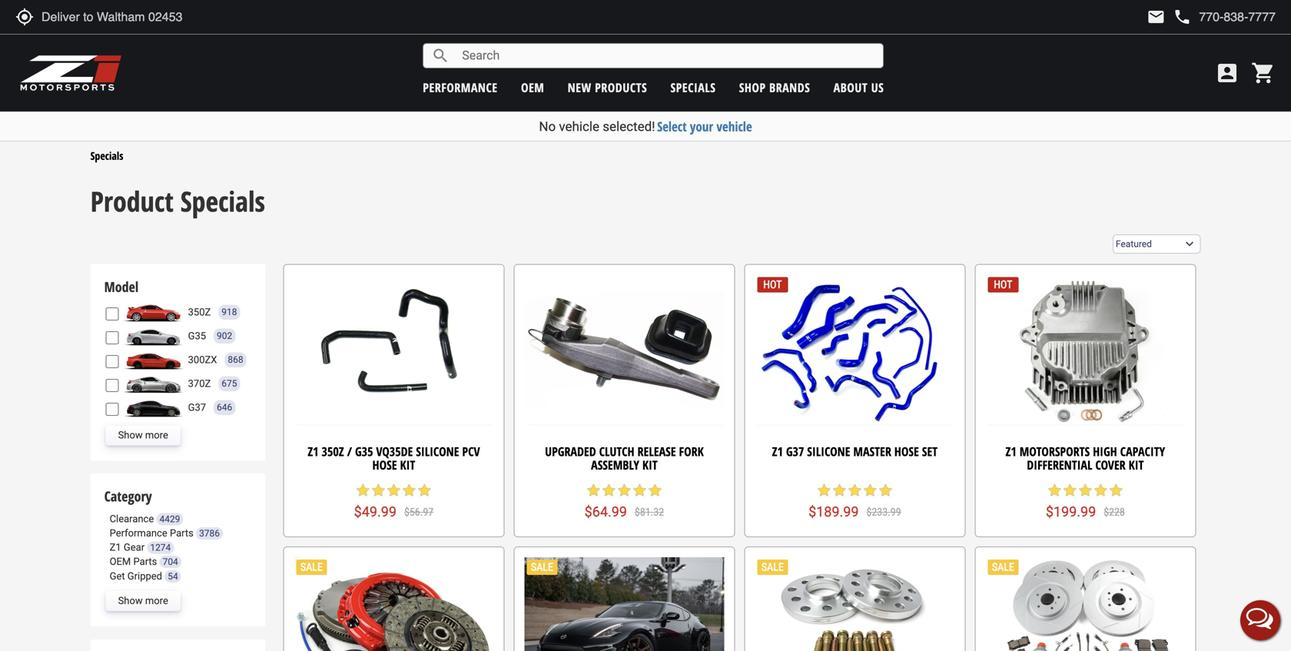 Task type: locate. For each thing, give the bounding box(es) containing it.
0 vertical spatial parts
[[170, 527, 194, 539]]

show more
[[118, 429, 168, 441], [118, 595, 168, 607]]

2 kit from the left
[[643, 457, 658, 473]]

star star star star star $49.99 $56.97
[[354, 483, 434, 520]]

1 vertical spatial show more button
[[106, 591, 181, 611]]

oem
[[521, 79, 545, 96], [110, 556, 131, 567]]

silicone left master
[[807, 443, 851, 460]]

$81.32
[[635, 506, 664, 518]]

0 horizontal spatial g35
[[188, 330, 206, 342]]

0 horizontal spatial kit
[[400, 457, 415, 473]]

0 vertical spatial show more button
[[106, 425, 181, 445]]

show more down gripped
[[118, 595, 168, 607]]

$49.99
[[354, 504, 397, 520]]

kit inside "z1 motorsports high capacity differential cover kit"
[[1129, 457, 1144, 473]]

more
[[145, 429, 168, 441], [145, 595, 168, 607]]

0 vertical spatial g35
[[188, 330, 206, 342]]

1 horizontal spatial silicone
[[807, 443, 851, 460]]

1 horizontal spatial g35
[[355, 443, 373, 460]]

show more for model
[[118, 429, 168, 441]]

1 horizontal spatial g37
[[786, 443, 804, 460]]

14 star from the left
[[863, 483, 878, 498]]

z1 for z1 motorsports high capacity differential cover kit
[[1006, 443, 1017, 460]]

z1 350z / g35 vq35de silicone pcv hose kit
[[308, 443, 480, 473]]

1274
[[150, 542, 171, 553]]

vehicle right your
[[717, 118, 752, 135]]

show more for category
[[118, 595, 168, 607]]

capacity
[[1121, 443, 1165, 460]]

350z inside "z1 350z / g35 vq35de silicone pcv hose kit"
[[322, 443, 344, 460]]

z1 inside category clearance 4429 performance parts 3786 z1 gear 1274 oem parts 704 get gripped 54
[[110, 542, 121, 553]]

z1 motorsports logo image
[[19, 54, 123, 92]]

646
[[217, 402, 232, 413]]

2 show from the top
[[118, 595, 143, 607]]

9 star from the left
[[632, 483, 648, 498]]

performance
[[110, 527, 167, 539]]

hose inside "z1 350z / g35 vq35de silicone pcv hose kit"
[[372, 457, 397, 473]]

silicone left pcv
[[416, 443, 459, 460]]

show more down infiniti g37 coupe sedan convertible v36 cv36 hv36 skyline 2008 2009 2010 2011 2012 2013 3.7l vq37vhr z1 motorsports image
[[118, 429, 168, 441]]

motorsports
[[1020, 443, 1090, 460]]

902
[[217, 331, 232, 341]]

0 vertical spatial g37
[[188, 402, 206, 413]]

1 show more button from the top
[[106, 425, 181, 445]]

1 vertical spatial show more
[[118, 595, 168, 607]]

cover
[[1096, 457, 1126, 473]]

infiniti g35 coupe sedan v35 v36 skyline 2003 2004 2005 2006 2007 2008 3.5l vq35de revup rev up vq35hr z1 motorsports image
[[123, 326, 184, 346]]

differential
[[1027, 457, 1093, 473]]

None checkbox
[[106, 307, 119, 320], [106, 355, 119, 368], [106, 379, 119, 392], [106, 403, 119, 416], [106, 307, 119, 320], [106, 355, 119, 368], [106, 379, 119, 392], [106, 403, 119, 416]]

parts
[[170, 527, 194, 539], [133, 556, 157, 567]]

0 vertical spatial show
[[118, 429, 143, 441]]

performance link
[[423, 79, 498, 96]]

0 horizontal spatial oem
[[110, 556, 131, 567]]

2 show more button from the top
[[106, 591, 181, 611]]

z1 motorsports high capacity differential cover kit
[[1006, 443, 1165, 473]]

kit
[[400, 457, 415, 473], [643, 457, 658, 473], [1129, 457, 1144, 473]]

0 vertical spatial show more
[[118, 429, 168, 441]]

kit right assembly at the bottom left of page
[[643, 457, 658, 473]]

1 vertical spatial oem
[[110, 556, 131, 567]]

more down gripped
[[145, 595, 168, 607]]

17 star from the left
[[1063, 483, 1078, 498]]

oem link
[[521, 79, 545, 96]]

show more button down gripped
[[106, 591, 181, 611]]

0 vertical spatial more
[[145, 429, 168, 441]]

1 horizontal spatial hose
[[895, 443, 919, 460]]

1 kit from the left
[[400, 457, 415, 473]]

z1 inside "z1 350z / g35 vq35de silicone pcv hose kit"
[[308, 443, 319, 460]]

kit inside upgraded clutch release fork assembly kit
[[643, 457, 658, 473]]

0 horizontal spatial specials
[[90, 148, 123, 163]]

2 silicone from the left
[[807, 443, 851, 460]]

specials
[[671, 79, 716, 96]]

silicone
[[416, 443, 459, 460], [807, 443, 851, 460]]

hose up star star star star star $49.99 $56.97
[[372, 457, 397, 473]]

1 vertical spatial show
[[118, 595, 143, 607]]

1 vertical spatial g35
[[355, 443, 373, 460]]

shopping_cart link
[[1248, 61, 1276, 85]]

parts up gripped
[[133, 556, 157, 567]]

show down get
[[118, 595, 143, 607]]

hose left set
[[895, 443, 919, 460]]

1 star from the left
[[355, 483, 371, 498]]

918
[[222, 307, 237, 318]]

upgraded clutch release fork assembly kit
[[545, 443, 704, 473]]

0 horizontal spatial 350z
[[188, 306, 211, 318]]

no vehicle selected! select your vehicle
[[539, 118, 752, 135]]

get
[[110, 570, 125, 582]]

about us link
[[834, 79, 884, 96]]

1 show more from the top
[[118, 429, 168, 441]]

your
[[690, 118, 713, 135]]

675
[[222, 378, 237, 389]]

vq35de
[[376, 443, 413, 460]]

vehicle right no
[[559, 119, 600, 134]]

3786
[[199, 528, 220, 539]]

account_box link
[[1212, 61, 1244, 85]]

2 star from the left
[[371, 483, 386, 498]]

1 horizontal spatial 350z
[[322, 443, 344, 460]]

vehicle
[[717, 118, 752, 135], [559, 119, 600, 134]]

show more button for category
[[106, 591, 181, 611]]

new products link
[[568, 79, 647, 96]]

1 silicone from the left
[[416, 443, 459, 460]]

more down infiniti g37 coupe sedan convertible v36 cv36 hv36 skyline 2008 2009 2010 2011 2012 2013 3.7l vq37vhr z1 motorsports image
[[145, 429, 168, 441]]

1 vertical spatial 350z
[[322, 443, 344, 460]]

hose
[[895, 443, 919, 460], [372, 457, 397, 473]]

350z left /
[[322, 443, 344, 460]]

1 vertical spatial more
[[145, 595, 168, 607]]

g35
[[188, 330, 206, 342], [355, 443, 373, 460]]

12 star from the left
[[832, 483, 847, 498]]

0 horizontal spatial g37
[[188, 402, 206, 413]]

2 horizontal spatial kit
[[1129, 457, 1144, 473]]

$228
[[1104, 506, 1125, 518]]

g37
[[188, 402, 206, 413], [786, 443, 804, 460]]

1 horizontal spatial vehicle
[[717, 118, 752, 135]]

select
[[657, 118, 687, 135]]

1 show from the top
[[118, 429, 143, 441]]

0 vertical spatial 350z
[[188, 306, 211, 318]]

1 vertical spatial specials
[[180, 182, 265, 220]]

oem up no
[[521, 79, 545, 96]]

show down infiniti g37 coupe sedan convertible v36 cv36 hv36 skyline 2008 2009 2010 2011 2012 2013 3.7l vq37vhr z1 motorsports image
[[118, 429, 143, 441]]

z1 for z1 350z / g35 vq35de silicone pcv hose kit
[[308, 443, 319, 460]]

kit up star star star star star $49.99 $56.97
[[400, 457, 415, 473]]

show more button
[[106, 425, 181, 445], [106, 591, 181, 611]]

high
[[1093, 443, 1118, 460]]

4429
[[159, 514, 180, 525]]

1 horizontal spatial kit
[[643, 457, 658, 473]]

1 more from the top
[[145, 429, 168, 441]]

2 more from the top
[[145, 595, 168, 607]]

z1
[[308, 443, 319, 460], [772, 443, 783, 460], [1006, 443, 1017, 460], [110, 542, 121, 553]]

None checkbox
[[106, 331, 119, 344]]

0 horizontal spatial vehicle
[[559, 119, 600, 134]]

parts down 4429
[[170, 527, 194, 539]]

g35 up 300zx
[[188, 330, 206, 342]]

350z left the 918
[[188, 306, 211, 318]]

6 star from the left
[[586, 483, 601, 498]]

star
[[355, 483, 371, 498], [371, 483, 386, 498], [386, 483, 402, 498], [402, 483, 417, 498], [417, 483, 432, 498], [586, 483, 601, 498], [601, 483, 617, 498], [617, 483, 632, 498], [632, 483, 648, 498], [648, 483, 663, 498], [817, 483, 832, 498], [832, 483, 847, 498], [847, 483, 863, 498], [863, 483, 878, 498], [878, 483, 894, 498], [1047, 483, 1063, 498], [1063, 483, 1078, 498], [1078, 483, 1093, 498], [1093, 483, 1109, 498], [1109, 483, 1124, 498]]

15 star from the left
[[878, 483, 894, 498]]

20 star from the left
[[1109, 483, 1124, 498]]

clearance
[[110, 513, 154, 525]]

0 horizontal spatial hose
[[372, 457, 397, 473]]

star star star star star $64.99 $81.32
[[585, 483, 664, 520]]

z1 inside "z1 motorsports high capacity differential cover kit"
[[1006, 443, 1017, 460]]

2 show more from the top
[[118, 595, 168, 607]]

kit right cover
[[1129, 457, 1144, 473]]

nissan 300zx z32 1990 1991 1992 1993 1994 1995 1996 vg30dett vg30de twin turbo non turbo z1 motorsports image
[[123, 350, 184, 370]]

g35 right /
[[355, 443, 373, 460]]

gripped
[[127, 570, 162, 582]]

1 vertical spatial parts
[[133, 556, 157, 567]]

1 horizontal spatial specials
[[180, 182, 265, 220]]

show
[[118, 429, 143, 441], [118, 595, 143, 607]]

0 vertical spatial oem
[[521, 79, 545, 96]]

3 kit from the left
[[1129, 457, 1144, 473]]

0 horizontal spatial silicone
[[416, 443, 459, 460]]

infiniti g37 coupe sedan convertible v36 cv36 hv36 skyline 2008 2009 2010 2011 2012 2013 3.7l vq37vhr z1 motorsports image
[[123, 398, 184, 418]]

350z
[[188, 306, 211, 318], [322, 443, 344, 460]]

Search search field
[[450, 44, 883, 68]]

8 star from the left
[[617, 483, 632, 498]]

oem up get
[[110, 556, 131, 567]]

gear
[[124, 542, 145, 553]]

mail
[[1147, 8, 1166, 26]]

show more button down infiniti g37 coupe sedan convertible v36 cv36 hv36 skyline 2008 2009 2010 2011 2012 2013 3.7l vq37vhr z1 motorsports image
[[106, 425, 181, 445]]

category clearance 4429 performance parts 3786 z1 gear 1274 oem parts 704 get gripped 54
[[104, 487, 220, 582]]

account_box
[[1215, 61, 1240, 85]]



Task type: describe. For each thing, give the bounding box(es) containing it.
shop
[[739, 79, 766, 96]]

about
[[834, 79, 868, 96]]

$233.99
[[867, 506, 901, 518]]

us
[[871, 79, 884, 96]]

shop brands
[[739, 79, 810, 96]]

specials link
[[90, 148, 123, 163]]

show for model
[[118, 429, 143, 441]]

19 star from the left
[[1093, 483, 1109, 498]]

300zx
[[188, 354, 217, 366]]

$199.99
[[1046, 504, 1096, 520]]

5 star from the left
[[417, 483, 432, 498]]

1 horizontal spatial parts
[[170, 527, 194, 539]]

show for category
[[118, 595, 143, 607]]

new products
[[568, 79, 647, 96]]

11 star from the left
[[817, 483, 832, 498]]

about us
[[834, 79, 884, 96]]

new
[[568, 79, 592, 96]]

products
[[595, 79, 647, 96]]

370z
[[188, 378, 211, 389]]

0 horizontal spatial parts
[[133, 556, 157, 567]]

silicone inside "z1 350z / g35 vq35de silicone pcv hose kit"
[[416, 443, 459, 460]]

oem inside category clearance 4429 performance parts 3786 z1 gear 1274 oem parts 704 get gripped 54
[[110, 556, 131, 567]]

more for category
[[145, 595, 168, 607]]

$64.99
[[585, 504, 627, 520]]

shop brands link
[[739, 79, 810, 96]]

no
[[539, 119, 556, 134]]

$56.97
[[404, 506, 434, 518]]

z1 g37 silicone master hose set
[[772, 443, 938, 460]]

nissan 350z z33 2003 2004 2005 2006 2007 2008 2009 vq35de 3.5l revup rev up vq35hr nismo z1 motorsports image
[[123, 302, 184, 322]]

shopping_cart
[[1251, 61, 1276, 85]]

phone link
[[1173, 8, 1276, 26]]

mail link
[[1147, 8, 1166, 26]]

10 star from the left
[[648, 483, 663, 498]]

1 horizontal spatial oem
[[521, 79, 545, 96]]

more for model
[[145, 429, 168, 441]]

my_location
[[15, 8, 34, 26]]

release
[[638, 443, 676, 460]]

product specials
[[90, 182, 265, 220]]

selected!
[[603, 119, 655, 134]]

54
[[168, 571, 178, 582]]

star star star star star $199.99 $228
[[1046, 483, 1125, 520]]

assembly
[[591, 457, 639, 473]]

category
[[104, 487, 152, 506]]

vehicle inside no vehicle selected! select your vehicle
[[559, 119, 600, 134]]

mail phone
[[1147, 8, 1192, 26]]

model
[[104, 277, 138, 296]]

7 star from the left
[[601, 483, 617, 498]]

fork
[[679, 443, 704, 460]]

/
[[347, 443, 352, 460]]

3 star from the left
[[386, 483, 402, 498]]

kit inside "z1 350z / g35 vq35de silicone pcv hose kit"
[[400, 457, 415, 473]]

product
[[90, 182, 174, 220]]

13 star from the left
[[847, 483, 863, 498]]

18 star from the left
[[1078, 483, 1093, 498]]

select your vehicle link
[[657, 118, 752, 135]]

brands
[[770, 79, 810, 96]]

z1 for z1 g37 silicone master hose set
[[772, 443, 783, 460]]

upgraded
[[545, 443, 596, 460]]

search
[[431, 47, 450, 65]]

g35 inside "z1 350z / g35 vq35de silicone pcv hose kit"
[[355, 443, 373, 460]]

star star star star star $189.99 $233.99
[[809, 483, 901, 520]]

704
[[163, 557, 178, 567]]

4 star from the left
[[402, 483, 417, 498]]

performance
[[423, 79, 498, 96]]

0 vertical spatial specials
[[90, 148, 123, 163]]

16 star from the left
[[1047, 483, 1063, 498]]

pcv
[[462, 443, 480, 460]]

master
[[854, 443, 892, 460]]

show more button for model
[[106, 425, 181, 445]]

clutch
[[599, 443, 635, 460]]

nissan 370z z34 2009 2010 2011 2012 2013 2014 2015 2016 2017 2018 2019 3.7l vq37vhr vhr nismo z1 motorsports image
[[123, 374, 184, 394]]

$189.99
[[809, 504, 859, 520]]

phone
[[1173, 8, 1192, 26]]

868
[[228, 355, 243, 365]]

1 vertical spatial g37
[[786, 443, 804, 460]]

specials link
[[671, 79, 716, 96]]

set
[[922, 443, 938, 460]]



Task type: vqa. For each thing, say whether or not it's contained in the screenshot.
for to the top
no



